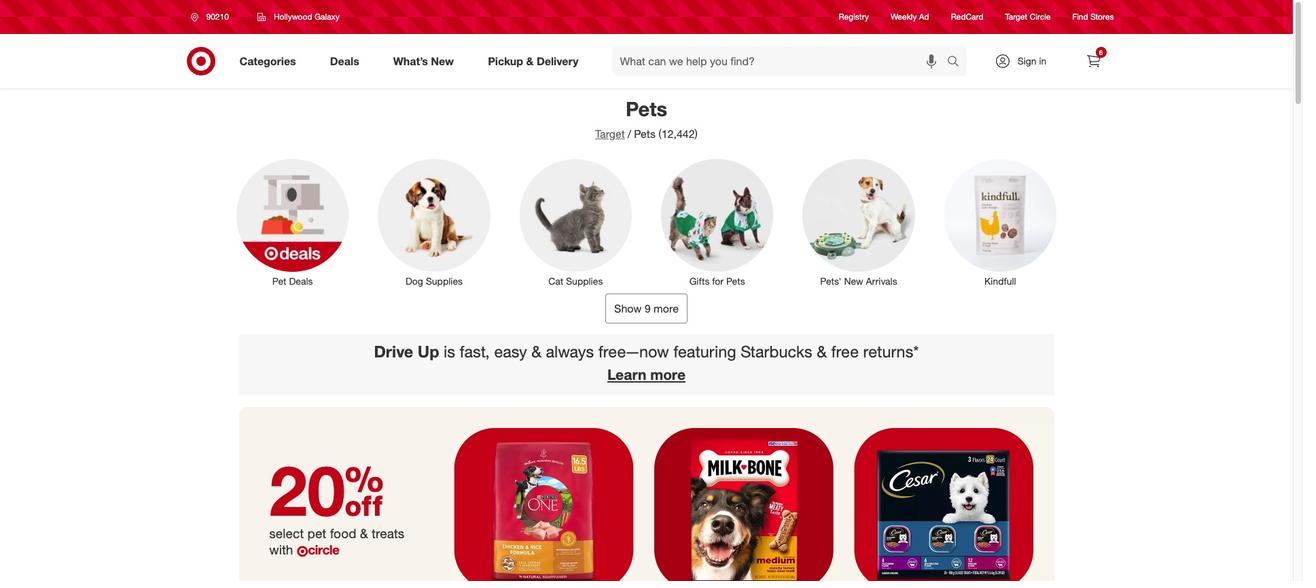 Task type: describe. For each thing, give the bounding box(es) containing it.
cat supplies link
[[511, 157, 641, 288]]

target circle link
[[1006, 11, 1051, 23]]

1 vertical spatial pets
[[634, 127, 656, 141]]

in
[[1040, 55, 1047, 67]]

cat
[[549, 275, 564, 287]]

ad
[[919, 12, 930, 22]]

weekly
[[891, 12, 917, 22]]

arrivals
[[866, 275, 898, 287]]

2 vertical spatial pets
[[726, 275, 745, 287]]

pet
[[308, 525, 326, 541]]

what's new link
[[382, 46, 471, 76]]

show
[[614, 301, 642, 315]]

is
[[444, 342, 455, 361]]

circle
[[308, 542, 339, 557]]

new for pets'
[[844, 275, 864, 287]]

fast,
[[460, 342, 490, 361]]

gifts for pets
[[690, 275, 745, 287]]

deals link
[[319, 46, 376, 76]]

pets'
[[821, 275, 842, 287]]

drive up is fast, easy & always free—now featuring starbucks & free returns* learn more
[[374, 342, 919, 383]]

dog supplies link
[[369, 157, 500, 288]]

free
[[832, 342, 859, 361]]

target inside pets target / pets (12,442)
[[595, 127, 625, 141]]

supplies for cat supplies
[[566, 275, 603, 287]]

more inside drive up is fast, easy & always free—now featuring starbucks & free returns* learn more
[[651, 365, 686, 383]]

pickup & delivery
[[488, 54, 579, 68]]

free—now
[[599, 342, 669, 361]]

sign in link
[[983, 46, 1068, 76]]

always
[[546, 342, 594, 361]]

galaxy
[[315, 12, 340, 22]]

20
[[269, 448, 384, 532]]

1 horizontal spatial deals
[[330, 54, 359, 68]]

gifts
[[690, 275, 710, 287]]

show 9 more
[[614, 301, 679, 315]]

easy
[[494, 342, 527, 361]]

up
[[418, 342, 439, 361]]

search button
[[941, 46, 974, 79]]

What can we help you find? suggestions appear below search field
[[612, 46, 951, 76]]

dog
[[406, 275, 423, 287]]

90210
[[206, 12, 229, 22]]

cat supplies
[[549, 275, 603, 287]]

0 vertical spatial target
[[1006, 12, 1028, 22]]

categories
[[240, 54, 296, 68]]

& right pickup on the top left
[[526, 54, 534, 68]]

90210 button
[[182, 5, 243, 29]]

search
[[941, 55, 974, 69]]

categories link
[[228, 46, 313, 76]]

weekly ad link
[[891, 11, 930, 23]]



Task type: locate. For each thing, give the bounding box(es) containing it.
learn
[[608, 365, 647, 383]]

target circle
[[1006, 12, 1051, 22]]

weekly ad
[[891, 12, 930, 22]]

6 link
[[1079, 46, 1109, 76]]

featuring
[[674, 342, 737, 361]]

registry link
[[839, 11, 869, 23]]

pets' new arrivals
[[821, 275, 898, 287]]

new right pets'
[[844, 275, 864, 287]]

what's new
[[393, 54, 454, 68]]

what's
[[393, 54, 428, 68]]

pet deals
[[272, 275, 313, 287]]

1 horizontal spatial new
[[844, 275, 864, 287]]

find stores
[[1073, 12, 1114, 22]]

1 horizontal spatial target
[[1006, 12, 1028, 22]]

supplies for dog supplies
[[426, 275, 463, 287]]

pet
[[272, 275, 286, 287]]

0 horizontal spatial target
[[595, 127, 625, 141]]

1 vertical spatial deals
[[289, 275, 313, 287]]

1 vertical spatial more
[[651, 365, 686, 383]]

& inside select pet food & treats with
[[360, 525, 368, 541]]

& right the food on the left of page
[[360, 525, 368, 541]]

target left /
[[595, 127, 625, 141]]

select
[[269, 525, 304, 541]]

pickup
[[488, 54, 523, 68]]

pets up /
[[626, 97, 667, 121]]

0 vertical spatial deals
[[330, 54, 359, 68]]

kindfull
[[985, 275, 1017, 287]]

dog supplies
[[406, 275, 463, 287]]

registry
[[839, 12, 869, 22]]

pet deals link
[[227, 157, 358, 288]]

deals down galaxy
[[330, 54, 359, 68]]

new inside the what's new link
[[431, 54, 454, 68]]

& right easy
[[532, 342, 542, 361]]

show 9 more button
[[606, 293, 688, 323]]

treats
[[372, 525, 405, 541]]

0 horizontal spatial deals
[[289, 275, 313, 287]]

(12,442)
[[659, 127, 698, 141]]

find
[[1073, 12, 1089, 22]]

9
[[645, 301, 651, 315]]

0 horizontal spatial new
[[431, 54, 454, 68]]

pets
[[626, 97, 667, 121], [634, 127, 656, 141], [726, 275, 745, 287]]

hollywood galaxy button
[[249, 5, 349, 29]]

circle
[[1030, 12, 1051, 22]]

pets right /
[[634, 127, 656, 141]]

sign in
[[1018, 55, 1047, 67]]

more
[[654, 301, 679, 315], [651, 365, 686, 383]]

new right what's
[[431, 54, 454, 68]]

stores
[[1091, 12, 1114, 22]]

redcard
[[951, 12, 984, 22]]

1 vertical spatial new
[[844, 275, 864, 287]]

& left free
[[817, 342, 827, 361]]

target link
[[595, 127, 625, 141]]

2 supplies from the left
[[566, 275, 603, 287]]

supplies right dog
[[426, 275, 463, 287]]

for
[[712, 275, 724, 287]]

kindfull link
[[935, 157, 1066, 288]]

starbucks
[[741, 342, 813, 361]]

target
[[1006, 12, 1028, 22], [595, 127, 625, 141]]

drive
[[374, 342, 413, 361]]

1 supplies from the left
[[426, 275, 463, 287]]

hollywood galaxy
[[274, 12, 340, 22]]

hollywood
[[274, 12, 312, 22]]

supplies right cat
[[566, 275, 603, 287]]

gifts for pets link
[[652, 157, 783, 288]]

deals
[[330, 54, 359, 68], [289, 275, 313, 287]]

new for what's
[[431, 54, 454, 68]]

pets right for on the right of the page
[[726, 275, 745, 287]]

1 vertical spatial target
[[595, 127, 625, 141]]

delivery
[[537, 54, 579, 68]]

redcard link
[[951, 11, 984, 23]]

0 vertical spatial pets
[[626, 97, 667, 121]]

/
[[628, 127, 632, 141]]

new
[[431, 54, 454, 68], [844, 275, 864, 287]]

0 horizontal spatial supplies
[[426, 275, 463, 287]]

target left circle
[[1006, 12, 1028, 22]]

new inside the "pets' new arrivals" link
[[844, 275, 864, 287]]

with
[[269, 542, 293, 557]]

pets' new arrivals link
[[794, 157, 924, 288]]

&
[[526, 54, 534, 68], [532, 342, 542, 361], [817, 342, 827, 361], [360, 525, 368, 541]]

more right 9
[[654, 301, 679, 315]]

more inside show 9 more button
[[654, 301, 679, 315]]

more right learn
[[651, 365, 686, 383]]

sign
[[1018, 55, 1037, 67]]

pets target / pets (12,442)
[[595, 97, 698, 141]]

select pet food & treats with
[[269, 525, 405, 557]]

food
[[330, 525, 357, 541]]

deals right 'pet'
[[289, 275, 313, 287]]

1 horizontal spatial supplies
[[566, 275, 603, 287]]

6
[[1100, 48, 1103, 56]]

supplies
[[426, 275, 463, 287], [566, 275, 603, 287]]

find stores link
[[1073, 11, 1114, 23]]

0 vertical spatial more
[[654, 301, 679, 315]]

pickup & delivery link
[[477, 46, 596, 76]]

returns*
[[864, 342, 919, 361]]

0 vertical spatial new
[[431, 54, 454, 68]]



Task type: vqa. For each thing, say whether or not it's contained in the screenshot.
throw in $25.00 Floral Watering Pitcher Square Throw Pillow with Tassels - Opalhouse™ designed with Jungalow™
no



